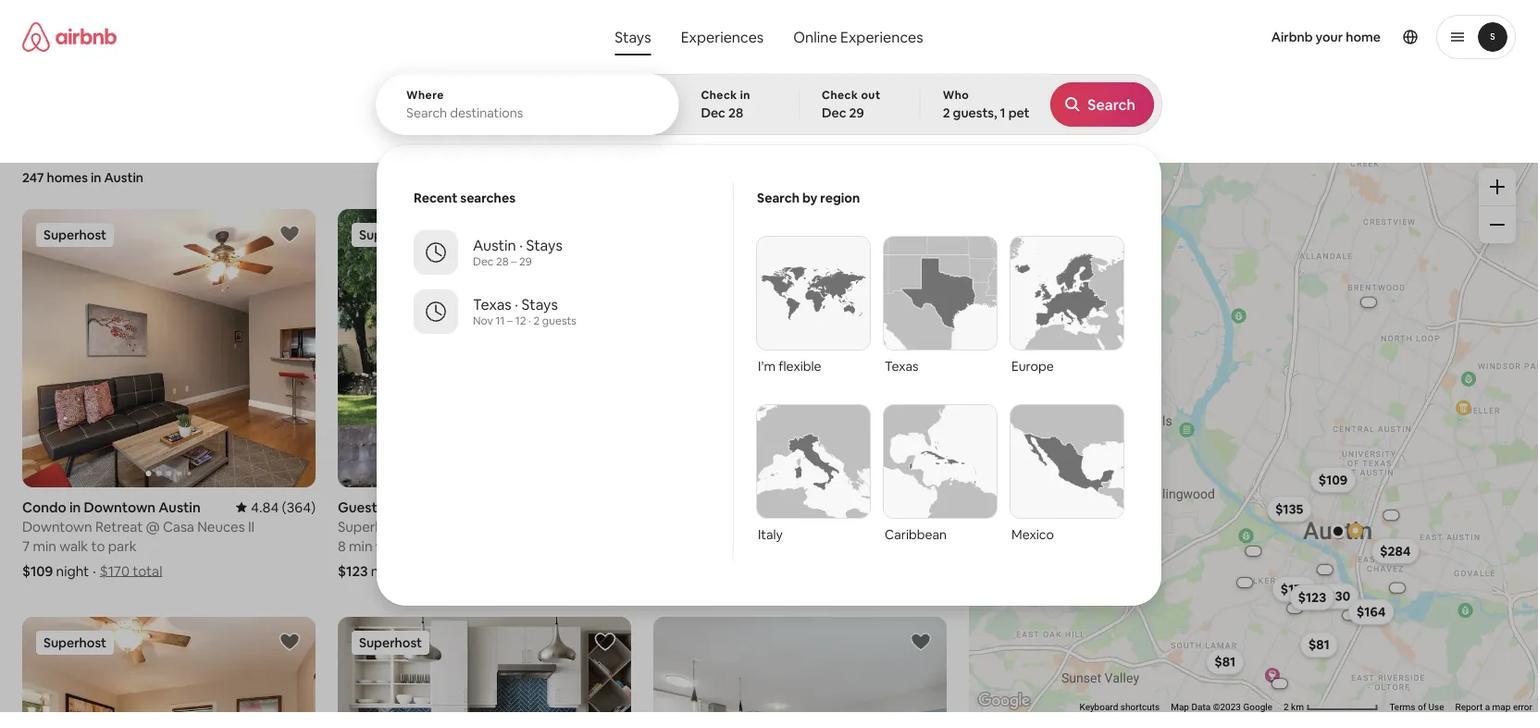 Task type: locate. For each thing, give the bounding box(es) containing it.
profile element
[[947, 0, 1516, 74]]

$123
[[338, 562, 368, 580], [1298, 589, 1326, 606]]

park down located
[[424, 537, 453, 555]]

stays left experiences button
[[615, 27, 651, 46]]

$81
[[1308, 637, 1330, 653], [1214, 654, 1236, 671]]

1 horizontal spatial $109
[[1319, 472, 1348, 488]]

map
[[1171, 702, 1189, 713]]

heights
[[475, 498, 526, 517]]

1 experiences from the left
[[681, 27, 764, 46]]

italy
[[758, 527, 783, 543]]

4.84 out of 5 average rating,  364 reviews image
[[236, 498, 316, 517]]

min right "3"
[[664, 537, 688, 555]]

zoom in image
[[1490, 180, 1505, 194]]

2 experiences from the left
[[840, 27, 923, 46]]

terms
[[1389, 702, 1415, 713]]

29 up texas · stays nov 11 – 12 · 2 guests
[[519, 254, 532, 269]]

0 horizontal spatial $81
[[1214, 654, 1236, 671]]

$130 button
[[1313, 584, 1359, 609]]

1 park from the left
[[108, 537, 137, 555]]

0 horizontal spatial $109
[[22, 562, 53, 580]]

check inside check in dec 28
[[701, 88, 737, 102]]

texas · stays nov 11 – 12 · 2 guests
[[473, 295, 576, 328]]

in inside the condo in downtown austin downtown retreat @ casa neuces ii 7 min walk to park $109 night · $170 total
[[69, 498, 81, 517]]

report a map error
[[1455, 702, 1532, 713]]

1 guesthouse from the left
[[338, 498, 417, 517]]

0 vertical spatial downtown
[[84, 498, 156, 517]]

1 vertical spatial downtown
[[22, 518, 92, 536]]

dec right cabins
[[701, 105, 725, 121]]

min right 7
[[33, 537, 56, 555]]

0 vertical spatial 2
[[943, 105, 950, 121]]

2 km button
[[1278, 701, 1384, 713]]

to down located
[[407, 537, 421, 555]]

$109 inside the condo in downtown austin downtown retreat @ casa neuces ii 7 min walk to park $109 night · $170 total
[[22, 562, 53, 580]]

2 inside button
[[1284, 702, 1289, 713]]

pet
[[1008, 105, 1030, 121]]

1 to from the left
[[91, 537, 105, 555]]

check for 28
[[701, 88, 737, 102]]

Where field
[[406, 105, 648, 121]]

· up texas · stays nov 11 – 12 · 2 guests
[[519, 236, 523, 254]]

dog
[[739, 537, 765, 555]]

0 horizontal spatial to
[[91, 537, 105, 555]]

1 horizontal spatial min
[[349, 537, 372, 555]]

riverside
[[750, 498, 809, 517]]

in for check in dec 28
[[740, 88, 750, 102]]

1 horizontal spatial check
[[822, 88, 858, 102]]

$164
[[1357, 604, 1386, 621]]

airbnb your home link
[[1260, 18, 1392, 56]]

in
[[740, 88, 750, 102], [91, 169, 101, 186], [69, 498, 81, 517], [420, 498, 431, 517], [735, 498, 747, 517]]

1 vertical spatial $109
[[22, 562, 53, 580]]

texas for texas
[[885, 358, 918, 375]]

0 horizontal spatial austin
[[104, 169, 143, 186]]

0 vertical spatial –
[[511, 254, 517, 269]]

2 horizontal spatial dec
[[822, 105, 846, 121]]

3
[[653, 537, 661, 555]]

group
[[0, 74, 1197, 146], [22, 209, 316, 488], [338, 209, 631, 488], [653, 209, 947, 488], [22, 617, 316, 713], [338, 617, 631, 713], [653, 617, 947, 713]]

2 vertical spatial stays
[[521, 295, 558, 314]]

located
[[397, 518, 446, 536]]

stays inside texas · stays nov 11 – 12 · 2 guests
[[521, 295, 558, 314]]

park inside 3 min walk to dog park $229 total
[[768, 537, 797, 555]]

park right dog
[[768, 537, 797, 555]]

2 horizontal spatial walk
[[691, 537, 720, 555]]

in right homes on the top
[[91, 169, 101, 186]]

in right condo
[[69, 498, 81, 517]]

in up the play
[[740, 88, 750, 102]]

online experiences
[[793, 27, 923, 46]]

experiences
[[681, 27, 764, 46], [840, 27, 923, 46]]

$135
[[1275, 501, 1303, 518]]

home
[[1346, 29, 1381, 45]]

1
[[1000, 105, 1006, 121]]

1 horizontal spatial total
[[766, 562, 796, 580]]

park inside guesthouse in travis heights superbly located soco studio apartment 8 min walk to park $123 night
[[424, 537, 453, 555]]

error
[[1513, 702, 1532, 713]]

searches
[[460, 190, 516, 206]]

experiences inside experiences button
[[681, 27, 764, 46]]

vineyards
[[867, 118, 919, 133]]

1 horizontal spatial $81 button
[[1300, 632, 1338, 658]]

recent
[[414, 190, 457, 206]]

1 horizontal spatial guesthouse
[[653, 498, 733, 517]]

0 horizontal spatial texas
[[473, 295, 512, 314]]

2 park from the left
[[424, 537, 453, 555]]

experiences up out
[[840, 27, 923, 46]]

dec
[[701, 105, 725, 121], [822, 105, 846, 121], [473, 254, 494, 269]]

0 horizontal spatial 2
[[533, 314, 540, 328]]

1 horizontal spatial walk
[[375, 537, 404, 555]]

who
[[943, 88, 969, 102]]

add to wishlist: guesthouse in riverside image
[[910, 223, 932, 245]]

3 min walk to dog park $229 total
[[653, 537, 797, 580]]

2 horizontal spatial austin
[[473, 236, 516, 254]]

2 guesthouse from the left
[[653, 498, 733, 517]]

austin right homes on the top
[[104, 169, 143, 186]]

condo
[[22, 498, 66, 517]]

29 inside 'austin · stays dec 28 – 29'
[[519, 254, 532, 269]]

where
[[406, 88, 444, 102]]

add to wishlist: condo in travis heights image
[[910, 631, 932, 654]]

2 check from the left
[[822, 88, 858, 102]]

in inside guesthouse in travis heights superbly located soco studio apartment 8 min walk to park $123 night
[[420, 498, 431, 517]]

0 horizontal spatial night
[[56, 562, 89, 580]]

in for guesthouse in travis heights superbly located soco studio apartment 8 min walk to park $123 night
[[420, 498, 431, 517]]

1 horizontal spatial 2
[[943, 105, 950, 121]]

stays for austin · stays
[[526, 236, 562, 254]]

0 horizontal spatial 29
[[519, 254, 532, 269]]

total right $229
[[766, 562, 796, 580]]

– inside 'austin · stays dec 28 – 29'
[[511, 254, 517, 269]]

cabins
[[631, 118, 667, 133]]

1 horizontal spatial night
[[371, 562, 404, 580]]

online
[[793, 27, 837, 46]]

2 horizontal spatial park
[[768, 537, 797, 555]]

2 left km
[[1284, 702, 1289, 713]]

dec for dec 28
[[701, 105, 725, 121]]

0 horizontal spatial dec
[[473, 254, 494, 269]]

2 horizontal spatial 2
[[1284, 702, 1289, 713]]

3 park from the left
[[768, 537, 797, 555]]

29 inside check out dec 29
[[849, 105, 864, 121]]

4.84
[[251, 498, 279, 517]]

dec for dec 29
[[822, 105, 846, 121]]

check inside check out dec 29
[[822, 88, 858, 102]]

$130
[[1322, 588, 1350, 605]]

report
[[1455, 702, 1483, 713]]

guesthouse inside guesthouse in travis heights superbly located soco studio apartment 8 min walk to park $123 night
[[338, 498, 417, 517]]

2 vertical spatial austin
[[159, 498, 201, 517]]

(305)
[[913, 498, 947, 517]]

1 vertical spatial stays
[[526, 236, 562, 254]]

your
[[1316, 29, 1343, 45]]

· right 12
[[528, 314, 531, 328]]

downtown up retreat
[[84, 498, 156, 517]]

stays button
[[600, 19, 666, 56]]

$81 down $123 $164
[[1308, 637, 1330, 653]]

2 right 12
[[533, 314, 540, 328]]

1 horizontal spatial to
[[407, 537, 421, 555]]

dec inside check in dec 28
[[701, 105, 725, 121]]

in for guesthouse in riverside
[[735, 498, 747, 517]]

walk right 7
[[59, 537, 88, 555]]

1 vertical spatial austin
[[473, 236, 516, 254]]

check out dec 29
[[822, 88, 881, 121]]

1 horizontal spatial park
[[424, 537, 453, 555]]

guesthouse in travis heights superbly located soco studio apartment 8 min walk to park $123 night
[[338, 498, 601, 580]]

$164 button
[[1348, 599, 1394, 625]]

3 walk from the left
[[691, 537, 720, 555]]

to inside 3 min walk to dog park $229 total
[[723, 537, 736, 555]]

experiences up check in dec 28
[[681, 27, 764, 46]]

28
[[728, 105, 743, 121], [496, 254, 509, 269]]

0 horizontal spatial 28
[[496, 254, 509, 269]]

stays inside 'austin · stays dec 28 – 29'
[[526, 236, 562, 254]]

$123 button
[[1290, 585, 1335, 611]]

1 total from the left
[[133, 562, 162, 580]]

0 horizontal spatial park
[[108, 537, 137, 555]]

check left out
[[822, 88, 858, 102]]

$123 inside $123 $164
[[1298, 589, 1326, 606]]

2 horizontal spatial to
[[723, 537, 736, 555]]

1 horizontal spatial experiences
[[840, 27, 923, 46]]

7
[[22, 537, 30, 555]]

walk inside 3 min walk to dog park $229 total
[[691, 537, 720, 555]]

1 vertical spatial 28
[[496, 254, 509, 269]]

$81 $130
[[1308, 588, 1350, 653]]

1 night from the left
[[56, 562, 89, 580]]

1 horizontal spatial austin
[[159, 498, 201, 517]]

nov
[[473, 314, 493, 328]]

park down retreat
[[108, 537, 137, 555]]

shortcuts
[[1120, 702, 1160, 713]]

studio
[[486, 518, 527, 536]]

2 inside the who 2 guests, 1 pet
[[943, 105, 950, 121]]

2 horizontal spatial min
[[664, 537, 688, 555]]

0 horizontal spatial guesthouse
[[338, 498, 417, 517]]

$175
[[1281, 581, 1309, 598]]

total inside the condo in downtown austin downtown retreat @ casa neuces ii 7 min walk to park $109 night · $170 total
[[133, 562, 162, 580]]

0 vertical spatial $123
[[338, 562, 368, 580]]

in inside check in dec 28
[[740, 88, 750, 102]]

$81 button up "©2023"
[[1206, 649, 1244, 675]]

1 check from the left
[[701, 88, 737, 102]]

3 min from the left
[[664, 537, 688, 555]]

min
[[33, 537, 56, 555], [349, 537, 372, 555], [664, 537, 688, 555]]

1 horizontal spatial texas
[[885, 358, 918, 375]]

247 homes in austin
[[22, 169, 143, 186]]

travis
[[434, 498, 472, 517]]

dec up nov
[[473, 254, 494, 269]]

dec inside check out dec 29
[[822, 105, 846, 121]]

terms of use link
[[1389, 702, 1444, 713]]

austin down the searches
[[473, 236, 516, 254]]

guesthouse for guesthouse in riverside
[[653, 498, 733, 517]]

0 vertical spatial $109
[[1319, 472, 1348, 488]]

austin inside the condo in downtown austin downtown retreat @ casa neuces ii 7 min walk to park $109 night · $170 total
[[159, 498, 201, 517]]

to
[[91, 537, 105, 555], [407, 537, 421, 555], [723, 537, 736, 555]]

0 vertical spatial 29
[[849, 105, 864, 121]]

– inside texas · stays nov 11 – 12 · 2 guests
[[507, 314, 513, 328]]

texas inside texas · stays nov 11 – 12 · 2 guests
[[473, 295, 512, 314]]

night inside the condo in downtown austin downtown retreat @ casa neuces ii 7 min walk to park $109 night · $170 total
[[56, 562, 89, 580]]

$81 button down $123 $164
[[1300, 632, 1338, 658]]

kitchens
[[984, 118, 1029, 133]]

2 vertical spatial 2
[[1284, 702, 1289, 713]]

28 up texas · stays nov 11 – 12 · 2 guests
[[496, 254, 509, 269]]

0 horizontal spatial min
[[33, 537, 56, 555]]

1 vertical spatial 2
[[533, 314, 540, 328]]

stays right 11
[[521, 295, 558, 314]]

0 vertical spatial texas
[[473, 295, 512, 314]]

region
[[820, 190, 860, 206]]

0 horizontal spatial experiences
[[681, 27, 764, 46]]

@
[[146, 518, 160, 536]]

2 min from the left
[[349, 537, 372, 555]]

0 horizontal spatial total
[[133, 562, 162, 580]]

2 total from the left
[[766, 562, 796, 580]]

check for 29
[[822, 88, 858, 102]]

night down superbly
[[371, 562, 404, 580]]

1 horizontal spatial dec
[[701, 105, 725, 121]]

1 vertical spatial $123
[[1298, 589, 1326, 606]]

$81 up "©2023"
[[1214, 654, 1236, 671]]

in left riverside
[[735, 498, 747, 517]]

0 horizontal spatial walk
[[59, 537, 88, 555]]

1 vertical spatial –
[[507, 314, 513, 328]]

total inside 3 min walk to dog park $229 total
[[766, 562, 796, 580]]

guesthouse up "3"
[[653, 498, 733, 517]]

walk down superbly
[[375, 537, 404, 555]]

km
[[1291, 702, 1304, 713]]

texas for texas · stays nov 11 – 12 · 2 guests
[[473, 295, 512, 314]]

1 vertical spatial 29
[[519, 254, 532, 269]]

chef's kitchens
[[949, 118, 1029, 133]]

247
[[22, 169, 44, 186]]

caribbean
[[885, 527, 947, 543]]

1 horizontal spatial 29
[[849, 105, 864, 121]]

– right 11
[[507, 314, 513, 328]]

casa
[[163, 518, 194, 536]]

2 night from the left
[[371, 562, 404, 580]]

None search field
[[376, 0, 1162, 606]]

keyboard
[[1080, 702, 1118, 713]]

28 left lakefront
[[728, 105, 743, 121]]

chef's
[[949, 118, 982, 133]]

2 to from the left
[[407, 537, 421, 555]]

1 horizontal spatial $123
[[1298, 589, 1326, 606]]

check up the play
[[701, 88, 737, 102]]

austin inside 'austin · stays dec 28 – 29'
[[473, 236, 516, 254]]

stays for texas · stays
[[521, 295, 558, 314]]

to left dog
[[723, 537, 736, 555]]

1 vertical spatial texas
[[885, 358, 918, 375]]

in up located
[[420, 498, 431, 517]]

downtown
[[84, 498, 156, 517], [22, 518, 92, 536]]

0 vertical spatial austin
[[104, 169, 143, 186]]

to down retreat
[[91, 537, 105, 555]]

downtown down condo
[[22, 518, 92, 536]]

stays up texas · stays nov 11 – 12 · 2 guests
[[526, 236, 562, 254]]

amazing
[[332, 118, 378, 133]]

walk down guesthouse in riverside on the bottom
[[691, 537, 720, 555]]

0 vertical spatial stays
[[615, 27, 651, 46]]

google image
[[974, 689, 1035, 713]]

$81 inside $81 $130
[[1308, 637, 1330, 653]]

total right $170
[[133, 562, 162, 580]]

min right 8
[[349, 537, 372, 555]]

2 walk from the left
[[375, 537, 404, 555]]

total
[[133, 562, 162, 580], [766, 562, 796, 580]]

0 horizontal spatial check
[[701, 88, 737, 102]]

1 horizontal spatial $81
[[1308, 637, 1330, 653]]

walk
[[59, 537, 88, 555], [375, 537, 404, 555], [691, 537, 720, 555]]

1 horizontal spatial 28
[[728, 105, 743, 121]]

0 vertical spatial 28
[[728, 105, 743, 121]]

– up texas · stays nov 11 – 12 · 2 guests
[[511, 254, 517, 269]]

· left $170
[[93, 562, 96, 580]]

soco
[[449, 518, 483, 536]]

night left $170
[[56, 562, 89, 580]]

check
[[701, 88, 737, 102], [822, 88, 858, 102]]

1 min from the left
[[33, 537, 56, 555]]

0 horizontal spatial $123
[[338, 562, 368, 580]]

dec left vineyards
[[822, 105, 846, 121]]

guesthouse up superbly
[[338, 498, 417, 517]]

in for condo in downtown austin downtown retreat @ casa neuces ii 7 min walk to park $109 night · $170 total
[[69, 498, 81, 517]]

$109
[[1319, 472, 1348, 488], [22, 562, 53, 580]]

night
[[56, 562, 89, 580], [371, 562, 404, 580]]

experiences inside online experiences link
[[840, 27, 923, 46]]

online experiences link
[[778, 19, 938, 56]]

29 down out
[[849, 105, 864, 121]]

· inside the condo in downtown austin downtown retreat @ casa neuces ii 7 min walk to park $109 night · $170 total
[[93, 562, 96, 580]]

3 to from the left
[[723, 537, 736, 555]]

2 down who
[[943, 105, 950, 121]]

1 walk from the left
[[59, 537, 88, 555]]

·
[[519, 236, 523, 254], [515, 295, 518, 314], [528, 314, 531, 328], [93, 562, 96, 580]]

austin up casa
[[159, 498, 201, 517]]

28 inside check in dec 28
[[728, 105, 743, 121]]



Task type: describe. For each thing, give the bounding box(es) containing it.
4.98 (305)
[[882, 498, 947, 517]]

map
[[1492, 702, 1511, 713]]

austin for 247 homes in austin
[[104, 169, 143, 186]]

$135 button
[[1267, 496, 1312, 522]]

experiences button
[[666, 19, 778, 56]]

$81 for $81 $130
[[1308, 637, 1330, 653]]

add to wishlist: condo in downtown austin image
[[279, 223, 301, 245]]

group containing amazing views
[[0, 74, 1197, 146]]

europe
[[1011, 358, 1054, 375]]

new
[[1154, 118, 1178, 133]]

recent searches group
[[391, 182, 733, 341]]

austin · stays dec 28 – 29
[[473, 236, 562, 269]]

use
[[1428, 702, 1444, 713]]

4.98 out of 5 average rating,  305 reviews image
[[867, 498, 947, 517]]

2 km
[[1284, 702, 1306, 713]]

walk inside guesthouse in travis heights superbly located soco studio apartment 8 min walk to park $123 night
[[375, 537, 404, 555]]

keyboard shortcuts
[[1080, 702, 1160, 713]]

$81 for $81
[[1214, 654, 1236, 671]]

neuces
[[197, 518, 245, 536]]

i'm
[[758, 358, 776, 375]]

$229
[[731, 562, 763, 580]]

$123 $164
[[1298, 589, 1386, 621]]

search
[[757, 190, 800, 206]]

$284 button
[[1372, 538, 1419, 564]]

google
[[1243, 702, 1272, 713]]

design
[[1066, 118, 1103, 133]]

guests,
[[953, 105, 997, 121]]

out
[[861, 88, 881, 102]]

to inside the condo in downtown austin downtown retreat @ casa neuces ii 7 min walk to park $109 night · $170 total
[[91, 537, 105, 555]]

– for austin
[[511, 254, 517, 269]]

airbnb
[[1271, 29, 1313, 45]]

countryside
[[440, 118, 504, 133]]

guesthouse in riverside
[[653, 498, 809, 517]]

to inside guesthouse in travis heights superbly located soco studio apartment 8 min walk to park $123 night
[[407, 537, 421, 555]]

google map
showing 26 stays. region
[[969, 146, 1538, 713]]

what can we help you find? tab list
[[600, 19, 778, 56]]

i'm flexible
[[758, 358, 821, 375]]

mexico
[[1011, 527, 1054, 543]]

report a map error link
[[1455, 702, 1532, 713]]

night inside guesthouse in travis heights superbly located soco studio apartment 8 min walk to park $123 night
[[371, 562, 404, 580]]

retreat
[[95, 518, 143, 536]]

$170 total button
[[100, 562, 162, 580]]

12
[[515, 314, 526, 328]]

(364)
[[282, 498, 316, 517]]

by
[[802, 190, 818, 206]]

guesthouse for guesthouse in travis heights superbly located soco studio apartment 8 min walk to park $123 night
[[338, 498, 417, 517]]

$170
[[100, 562, 130, 580]]

data
[[1191, 702, 1211, 713]]

28 inside 'austin · stays dec 28 – 29'
[[496, 254, 509, 269]]

zoom out image
[[1490, 217, 1505, 232]]

superbly
[[338, 518, 394, 536]]

4.84 (364)
[[251, 498, 316, 517]]

walk inside the condo in downtown austin downtown retreat @ casa neuces ii 7 min walk to park $109 night · $170 total
[[59, 537, 88, 555]]

min inside the condo in downtown austin downtown retreat @ casa neuces ii 7 min walk to park $109 night · $170 total
[[33, 537, 56, 555]]

$109 button
[[1310, 467, 1356, 493]]

· right 11
[[515, 295, 518, 314]]

11
[[496, 314, 505, 328]]

who 2 guests, 1 pet
[[943, 88, 1030, 121]]

add to wishlist: apartment in east austin image
[[594, 631, 616, 654]]

recent searches
[[414, 190, 516, 206]]

add to wishlist: home in bouldin creek image
[[279, 631, 301, 654]]

min inside guesthouse in travis heights superbly located soco studio apartment 8 min walk to park $123 night
[[349, 537, 372, 555]]

$284
[[1380, 543, 1411, 560]]

8
[[338, 537, 346, 555]]

stays tab panel
[[376, 74, 1162, 606]]

none search field containing stays
[[376, 0, 1162, 606]]

stays inside button
[[615, 27, 651, 46]]

ii
[[248, 518, 255, 536]]

park inside the condo in downtown austin downtown retreat @ casa neuces ii 7 min walk to park $109 night · $170 total
[[108, 537, 137, 555]]

©2023
[[1213, 702, 1241, 713]]

0 horizontal spatial $81 button
[[1206, 649, 1244, 675]]

airbnb your home
[[1271, 29, 1381, 45]]

play
[[720, 118, 741, 133]]

keyboard shortcuts button
[[1080, 701, 1160, 713]]

min inside 3 min walk to dog park $229 total
[[664, 537, 688, 555]]

dec inside 'austin · stays dec 28 – 29'
[[473, 254, 494, 269]]

homes
[[47, 169, 88, 186]]

apartment
[[530, 518, 601, 536]]

2 inside texas · stays nov 11 – 12 · 2 guests
[[533, 314, 540, 328]]

lakefront
[[786, 118, 837, 133]]

views
[[381, 118, 410, 133]]

map data ©2023 google
[[1171, 702, 1272, 713]]

austin for condo in downtown austin downtown retreat @ casa neuces ii 7 min walk to park $109 night · $170 total
[[159, 498, 201, 517]]

of
[[1418, 702, 1426, 713]]

· inside 'austin · stays dec 28 – 29'
[[519, 236, 523, 254]]

– for texas
[[507, 314, 513, 328]]

condo in downtown austin downtown retreat @ casa neuces ii 7 min walk to park $109 night · $170 total
[[22, 498, 255, 580]]

guests
[[542, 314, 576, 328]]

search by region
[[757, 190, 860, 206]]

flexible
[[778, 358, 821, 375]]

$109 inside button
[[1319, 472, 1348, 488]]

$123 inside guesthouse in travis heights superbly located soco studio apartment 8 min walk to park $123 night
[[338, 562, 368, 580]]

a
[[1485, 702, 1490, 713]]



Task type: vqa. For each thing, say whether or not it's contained in the screenshot.
ADD A PLACE TO THE MAP icon
no



